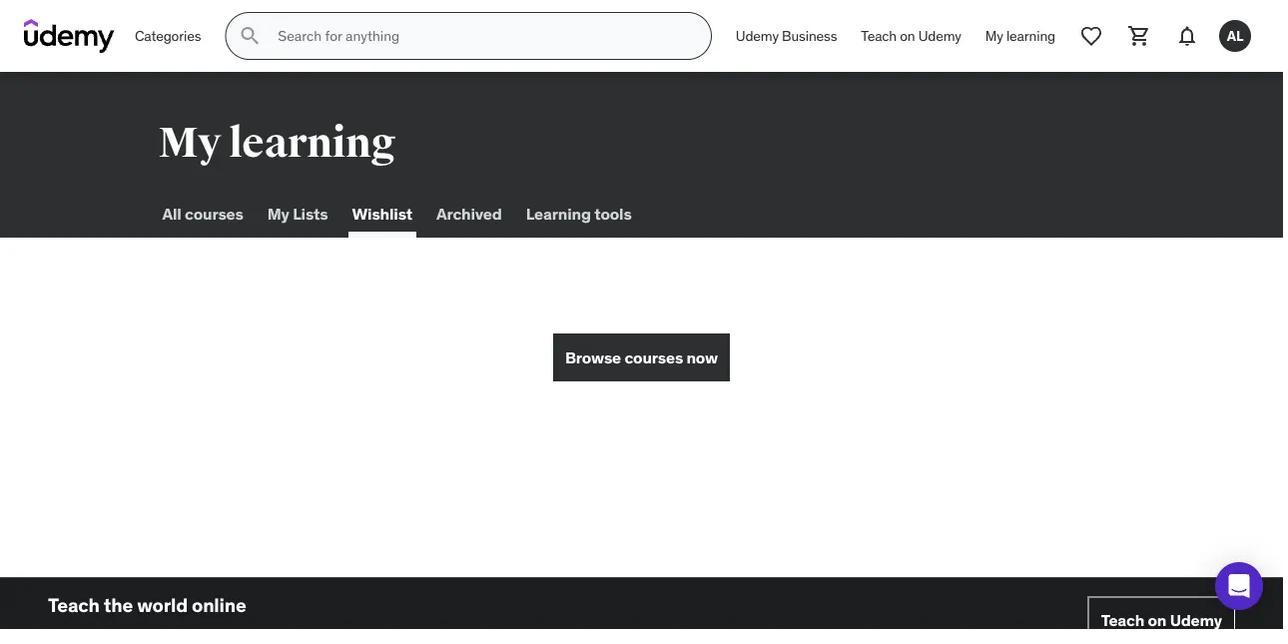 Task type: describe. For each thing, give the bounding box(es) containing it.
teach for teach on udemy
[[861, 27, 897, 45]]

0 horizontal spatial my learning
[[158, 117, 396, 169]]

learning
[[526, 203, 591, 224]]

teach on udemy link
[[849, 12, 974, 60]]

teach for teach the world online
[[48, 593, 100, 617]]

my learning link
[[974, 12, 1068, 60]]

archived
[[437, 203, 502, 224]]

browse courses now
[[565, 347, 718, 368]]

all
[[162, 203, 182, 224]]

business
[[782, 27, 837, 45]]

my for the my lists link on the top
[[267, 203, 290, 224]]

udemy inside udemy business link
[[736, 27, 779, 45]]

on
[[900, 27, 916, 45]]

udemy inside the teach on udemy link
[[919, 27, 962, 45]]

all courses link
[[158, 190, 248, 238]]

my lists link
[[263, 190, 332, 238]]

courses for all
[[185, 203, 244, 224]]

submit search image
[[238, 24, 262, 48]]

my for my learning link
[[986, 27, 1004, 45]]

world
[[137, 593, 188, 617]]

1 vertical spatial learning
[[229, 117, 396, 169]]

0 horizontal spatial my
[[158, 117, 221, 169]]

teach the world online
[[48, 593, 246, 617]]

0 vertical spatial my learning
[[986, 27, 1056, 45]]

categories button
[[123, 12, 213, 60]]

now
[[687, 347, 718, 368]]

my lists
[[267, 203, 328, 224]]

the
[[104, 593, 133, 617]]

courses for browse
[[625, 347, 683, 368]]

teach on udemy
[[861, 27, 962, 45]]

learning tools
[[526, 203, 632, 224]]

archived link
[[433, 190, 506, 238]]



Task type: vqa. For each thing, say whether or not it's contained in the screenshot.
the leftmost TEACH
yes



Task type: locate. For each thing, give the bounding box(es) containing it.
2 udemy from the left
[[919, 27, 962, 45]]

notifications image
[[1176, 24, 1200, 48]]

my left "lists"
[[267, 203, 290, 224]]

my learning up my lists
[[158, 117, 396, 169]]

my learning left wishlist icon
[[986, 27, 1056, 45]]

browse
[[565, 347, 621, 368]]

Search for anything text field
[[274, 19, 687, 53]]

teach left the on
[[861, 27, 897, 45]]

0 vertical spatial my
[[986, 27, 1004, 45]]

categories
[[135, 27, 201, 45]]

0 horizontal spatial teach
[[48, 593, 100, 617]]

my right teach on udemy
[[986, 27, 1004, 45]]

0 horizontal spatial learning
[[229, 117, 396, 169]]

teach left "the"
[[48, 593, 100, 617]]

wishlist
[[352, 203, 413, 224]]

udemy
[[736, 27, 779, 45], [919, 27, 962, 45]]

wishlist link
[[348, 190, 417, 238]]

1 horizontal spatial udemy
[[919, 27, 962, 45]]

2 horizontal spatial my
[[986, 27, 1004, 45]]

learning
[[1007, 27, 1056, 45], [229, 117, 396, 169]]

my
[[986, 27, 1004, 45], [158, 117, 221, 169], [267, 203, 290, 224]]

online
[[192, 593, 246, 617]]

learning tools link
[[522, 190, 636, 238]]

1 vertical spatial my learning
[[158, 117, 396, 169]]

1 vertical spatial my
[[158, 117, 221, 169]]

courses right all
[[185, 203, 244, 224]]

my inside my learning link
[[986, 27, 1004, 45]]

learning up "lists"
[[229, 117, 396, 169]]

tools
[[595, 203, 632, 224]]

udemy right the on
[[919, 27, 962, 45]]

udemy image
[[24, 19, 115, 53]]

0 horizontal spatial courses
[[185, 203, 244, 224]]

2 vertical spatial my
[[267, 203, 290, 224]]

1 horizontal spatial my learning
[[986, 27, 1056, 45]]

0 vertical spatial teach
[[861, 27, 897, 45]]

al link
[[1212, 12, 1260, 60]]

1 horizontal spatial my
[[267, 203, 290, 224]]

1 vertical spatial courses
[[625, 347, 683, 368]]

shopping cart with 0 items image
[[1128, 24, 1152, 48]]

courses left now
[[625, 347, 683, 368]]

learning left wishlist icon
[[1007, 27, 1056, 45]]

al
[[1228, 27, 1244, 45]]

wishlist image
[[1080, 24, 1104, 48]]

all courses
[[162, 203, 244, 224]]

lists
[[293, 203, 328, 224]]

my learning
[[986, 27, 1056, 45], [158, 117, 396, 169]]

udemy business
[[736, 27, 837, 45]]

udemy left business
[[736, 27, 779, 45]]

1 horizontal spatial teach
[[861, 27, 897, 45]]

1 horizontal spatial courses
[[625, 347, 683, 368]]

my up all courses
[[158, 117, 221, 169]]

0 vertical spatial learning
[[1007, 27, 1056, 45]]

1 horizontal spatial learning
[[1007, 27, 1056, 45]]

teach
[[861, 27, 897, 45], [48, 593, 100, 617]]

1 vertical spatial teach
[[48, 593, 100, 617]]

0 vertical spatial courses
[[185, 203, 244, 224]]

browse courses now link
[[553, 334, 730, 382]]

courses
[[185, 203, 244, 224], [625, 347, 683, 368]]

udemy business link
[[724, 12, 849, 60]]

0 horizontal spatial udemy
[[736, 27, 779, 45]]

1 udemy from the left
[[736, 27, 779, 45]]



